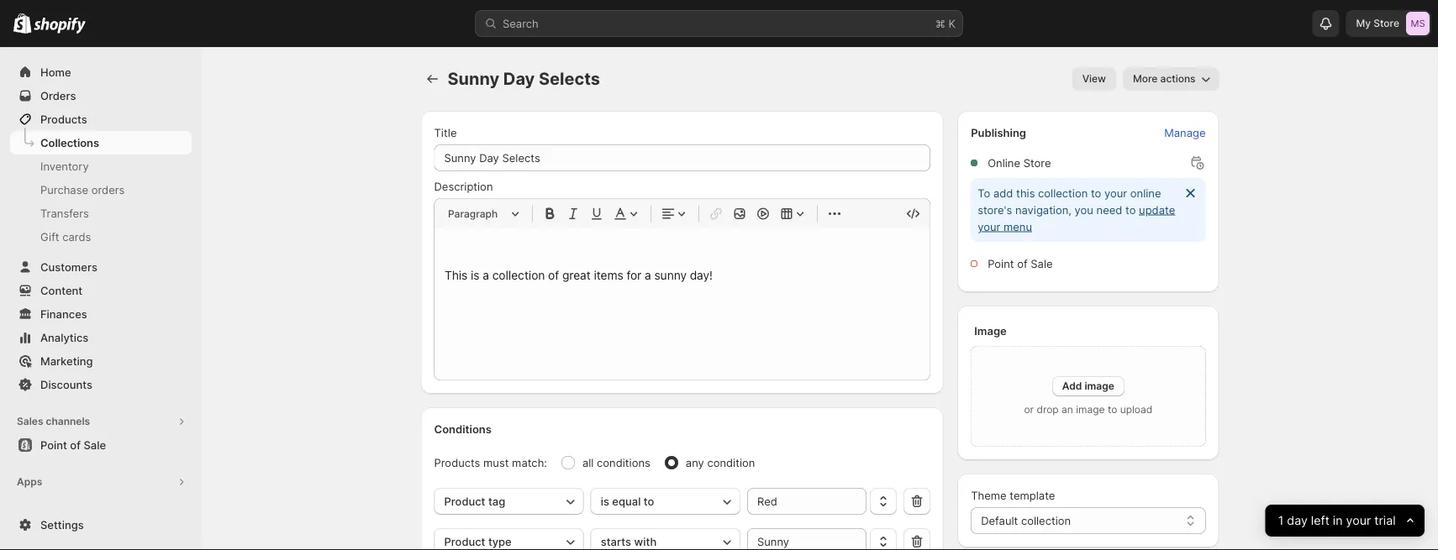 Task type: describe. For each thing, give the bounding box(es) containing it.
match:
[[512, 457, 547, 470]]

add
[[994, 187, 1014, 200]]

more actions button
[[1123, 67, 1220, 91]]

you
[[1075, 204, 1094, 217]]

need
[[1097, 204, 1123, 217]]

discounts
[[40, 378, 92, 391]]

gift cards
[[40, 230, 91, 243]]

customers
[[40, 261, 97, 274]]

your inside the to add this collection to your online store's navigation, you need to
[[1105, 187, 1128, 200]]

gift cards link
[[10, 225, 192, 249]]

Title text field
[[434, 145, 931, 172]]

starts with button
[[591, 529, 741, 551]]

update your menu
[[978, 204, 1176, 233]]

an
[[1062, 404, 1074, 416]]

my store image
[[1407, 12, 1430, 35]]

shopify image
[[34, 17, 86, 34]]

default
[[982, 515, 1019, 528]]

starts
[[601, 536, 632, 549]]

sales
[[17, 416, 43, 428]]

trial
[[1375, 514, 1397, 529]]

to up "you"
[[1091, 187, 1102, 200]]

conditions
[[434, 423, 492, 436]]

this
[[1017, 187, 1036, 200]]

left
[[1312, 514, 1330, 529]]

collections
[[40, 136, 99, 149]]

1 day left in your trial
[[1279, 514, 1397, 529]]

your inside dropdown button
[[1347, 514, 1372, 529]]

channels
[[46, 416, 90, 428]]

product for product type
[[444, 536, 486, 549]]

product for product tag
[[444, 495, 486, 508]]

content
[[40, 284, 83, 297]]

online
[[1131, 187, 1162, 200]]

menu
[[1004, 220, 1033, 233]]

purchase orders
[[40, 183, 125, 196]]

description
[[434, 180, 493, 193]]

product type button
[[434, 529, 584, 551]]

inventory link
[[10, 155, 192, 178]]

starts with
[[601, 536, 657, 549]]

theme template
[[971, 489, 1056, 502]]

to right need
[[1126, 204, 1136, 217]]

orders
[[40, 89, 76, 102]]

products for products must match:
[[434, 457, 481, 470]]

tag
[[488, 495, 506, 508]]

1 vertical spatial image
[[1077, 404, 1105, 416]]

default collection
[[982, 515, 1071, 528]]

purchase
[[40, 183, 88, 196]]

settings
[[40, 519, 84, 532]]

conditions
[[597, 457, 651, 470]]

inventory
[[40, 160, 89, 173]]

with
[[634, 536, 657, 549]]

1 horizontal spatial point
[[988, 257, 1015, 270]]

title
[[434, 126, 457, 139]]

collection inside the to add this collection to your online store's navigation, you need to
[[1039, 187, 1088, 200]]

paragraph button
[[441, 204, 526, 224]]

cards
[[62, 230, 91, 243]]

upload
[[1121, 404, 1153, 416]]

discounts link
[[10, 373, 192, 397]]

sales channels
[[17, 416, 90, 428]]

k
[[949, 17, 956, 30]]

any condition
[[686, 457, 755, 470]]

paragraph
[[448, 208, 498, 220]]

products for products
[[40, 113, 87, 126]]

orders link
[[10, 84, 192, 108]]

or drop an image to upload
[[1025, 404, 1153, 416]]

1
[[1279, 514, 1285, 529]]

products link
[[10, 108, 192, 131]]

0 vertical spatial point of sale
[[988, 257, 1053, 270]]

actions
[[1161, 73, 1196, 85]]

is equal to
[[601, 495, 655, 508]]

sunny
[[448, 69, 500, 89]]

to inside 'dropdown button'
[[644, 495, 655, 508]]

view link
[[1073, 67, 1117, 91]]

home link
[[10, 61, 192, 84]]

view
[[1083, 73, 1107, 85]]

more
[[1134, 73, 1158, 85]]

customers link
[[10, 256, 192, 279]]

product tag
[[444, 495, 506, 508]]

day
[[1288, 514, 1309, 529]]

settings link
[[10, 514, 192, 537]]

1 horizontal spatial of
[[1018, 257, 1028, 270]]

type
[[488, 536, 512, 549]]



Task type: locate. For each thing, give the bounding box(es) containing it.
my store
[[1357, 17, 1400, 29]]

0 horizontal spatial of
[[70, 439, 81, 452]]

0 vertical spatial of
[[1018, 257, 1028, 270]]

0 vertical spatial product
[[444, 495, 486, 508]]

selects
[[539, 69, 600, 89]]

sunny day selects
[[448, 69, 600, 89]]

add image
[[1063, 381, 1115, 393]]

all
[[583, 457, 594, 470]]

store for my store
[[1374, 17, 1400, 29]]

1 horizontal spatial products
[[434, 457, 481, 470]]

None text field
[[748, 489, 867, 515]]

1 vertical spatial your
[[978, 220, 1001, 233]]

shopify image
[[13, 13, 31, 33]]

0 vertical spatial store
[[1374, 17, 1400, 29]]

sale down menu
[[1031, 257, 1053, 270]]

your right in
[[1347, 514, 1372, 529]]

0 horizontal spatial your
[[978, 220, 1001, 233]]

drop
[[1037, 404, 1059, 416]]

analytics link
[[10, 326, 192, 350]]

1 vertical spatial products
[[434, 457, 481, 470]]

1 product from the top
[[444, 495, 486, 508]]

0 vertical spatial sale
[[1031, 257, 1053, 270]]

day
[[504, 69, 535, 89]]

0 vertical spatial products
[[40, 113, 87, 126]]

online store
[[988, 156, 1052, 169]]

1 vertical spatial of
[[70, 439, 81, 452]]

all conditions
[[583, 457, 651, 470]]

product tag button
[[434, 489, 584, 515]]

search
[[503, 17, 539, 30]]

0 vertical spatial point
[[988, 257, 1015, 270]]

marketing
[[40, 355, 93, 368]]

to add this collection to your online store's navigation, you need to
[[978, 187, 1162, 217]]

store up this
[[1024, 156, 1052, 169]]

1 vertical spatial point
[[40, 439, 67, 452]]

product left type
[[444, 536, 486, 549]]

update your menu link
[[978, 204, 1176, 233]]

must
[[484, 457, 509, 470]]

manage button
[[1155, 121, 1216, 145]]

marketing link
[[10, 350, 192, 373]]

theme
[[971, 489, 1007, 502]]

gift
[[40, 230, 59, 243]]

1 day left in your trial button
[[1266, 505, 1425, 537]]

status containing to add this collection to your online store's navigation, you need to
[[971, 178, 1206, 242]]

products
[[40, 113, 87, 126], [434, 457, 481, 470]]

home
[[40, 66, 71, 79]]

in
[[1334, 514, 1344, 529]]

apps button
[[10, 471, 192, 494]]

or
[[1025, 404, 1034, 416]]

products must match:
[[434, 457, 547, 470]]

update
[[1140, 204, 1176, 217]]

2 product from the top
[[444, 536, 486, 549]]

status
[[971, 178, 1206, 242]]

product type
[[444, 536, 512, 549]]

store right my
[[1374, 17, 1400, 29]]

sale down sales channels button
[[84, 439, 106, 452]]

sales channels button
[[10, 410, 192, 434]]

point down 'sales channels'
[[40, 439, 67, 452]]

orders
[[91, 183, 125, 196]]

point of sale down menu
[[988, 257, 1053, 270]]

1 horizontal spatial sale
[[1031, 257, 1053, 270]]

collection
[[1039, 187, 1088, 200], [1022, 515, 1071, 528]]

sale inside the point of sale link
[[84, 439, 106, 452]]

0 horizontal spatial point of sale
[[40, 439, 106, 452]]

0 vertical spatial collection
[[1039, 187, 1088, 200]]

1 horizontal spatial store
[[1374, 17, 1400, 29]]

1 vertical spatial point of sale
[[40, 439, 106, 452]]

None text field
[[748, 529, 867, 551]]

point inside point of sale button
[[40, 439, 67, 452]]

online
[[988, 156, 1021, 169]]

point down menu
[[988, 257, 1015, 270]]

2 horizontal spatial your
[[1347, 514, 1372, 529]]

point of sale inside button
[[40, 439, 106, 452]]

of
[[1018, 257, 1028, 270], [70, 439, 81, 452]]

1 vertical spatial product
[[444, 536, 486, 549]]

image
[[975, 325, 1007, 338]]

1 vertical spatial collection
[[1022, 515, 1071, 528]]

to
[[1091, 187, 1102, 200], [1126, 204, 1136, 217], [1108, 404, 1118, 416], [644, 495, 655, 508]]

analytics
[[40, 331, 89, 344]]

your
[[1105, 187, 1128, 200], [978, 220, 1001, 233], [1347, 514, 1372, 529]]

collection down template
[[1022, 515, 1071, 528]]

products down orders
[[40, 113, 87, 126]]

store's
[[978, 204, 1013, 217]]

apps
[[17, 476, 42, 489]]

⌘
[[936, 17, 946, 30]]

1 horizontal spatial point of sale
[[988, 257, 1053, 270]]

1 vertical spatial sale
[[84, 439, 106, 452]]

0 vertical spatial image
[[1085, 381, 1115, 393]]

0 horizontal spatial products
[[40, 113, 87, 126]]

any
[[686, 457, 704, 470]]

of inside button
[[70, 439, 81, 452]]

0 horizontal spatial sale
[[84, 439, 106, 452]]

of down menu
[[1018, 257, 1028, 270]]

transfers link
[[10, 202, 192, 225]]

point of sale button
[[0, 434, 202, 457]]

point of sale
[[988, 257, 1053, 270], [40, 439, 106, 452]]

point of sale down channels
[[40, 439, 106, 452]]

finances
[[40, 308, 87, 321]]

product
[[444, 495, 486, 508], [444, 536, 486, 549]]

navigation,
[[1016, 204, 1072, 217]]

collections link
[[10, 131, 192, 155]]

image up or drop an image to upload
[[1085, 381, 1115, 393]]

products inside products link
[[40, 113, 87, 126]]

1 horizontal spatial your
[[1105, 187, 1128, 200]]

transfers
[[40, 207, 89, 220]]

your up need
[[1105, 187, 1128, 200]]

your inside update your menu
[[978, 220, 1001, 233]]

0 horizontal spatial point
[[40, 439, 67, 452]]

image right an
[[1077, 404, 1105, 416]]

point of sale link
[[10, 434, 192, 457]]

to
[[978, 187, 991, 200]]

products down the conditions
[[434, 457, 481, 470]]

content link
[[10, 279, 192, 303]]

1 vertical spatial store
[[1024, 156, 1052, 169]]

is
[[601, 495, 610, 508]]

to left upload
[[1108, 404, 1118, 416]]

finances link
[[10, 303, 192, 326]]

product left tag
[[444, 495, 486, 508]]

0 vertical spatial your
[[1105, 187, 1128, 200]]

0 horizontal spatial store
[[1024, 156, 1052, 169]]

publishing
[[971, 126, 1027, 139]]

⌘ k
[[936, 17, 956, 30]]

store for online store
[[1024, 156, 1052, 169]]

is equal to button
[[591, 489, 741, 515]]

2 vertical spatial your
[[1347, 514, 1372, 529]]

add
[[1063, 381, 1083, 393]]

collection up navigation, at the right top of the page
[[1039, 187, 1088, 200]]

equal
[[612, 495, 641, 508]]

more actions
[[1134, 73, 1196, 85]]

to right equal
[[644, 495, 655, 508]]

my
[[1357, 17, 1372, 29]]

manage
[[1165, 126, 1206, 139]]

template
[[1010, 489, 1056, 502]]

your down store's
[[978, 220, 1001, 233]]

of down channels
[[70, 439, 81, 452]]

purchase orders link
[[10, 178, 192, 202]]

sale
[[1031, 257, 1053, 270], [84, 439, 106, 452]]

condition
[[708, 457, 755, 470]]



Task type: vqa. For each thing, say whether or not it's contained in the screenshot.
is
yes



